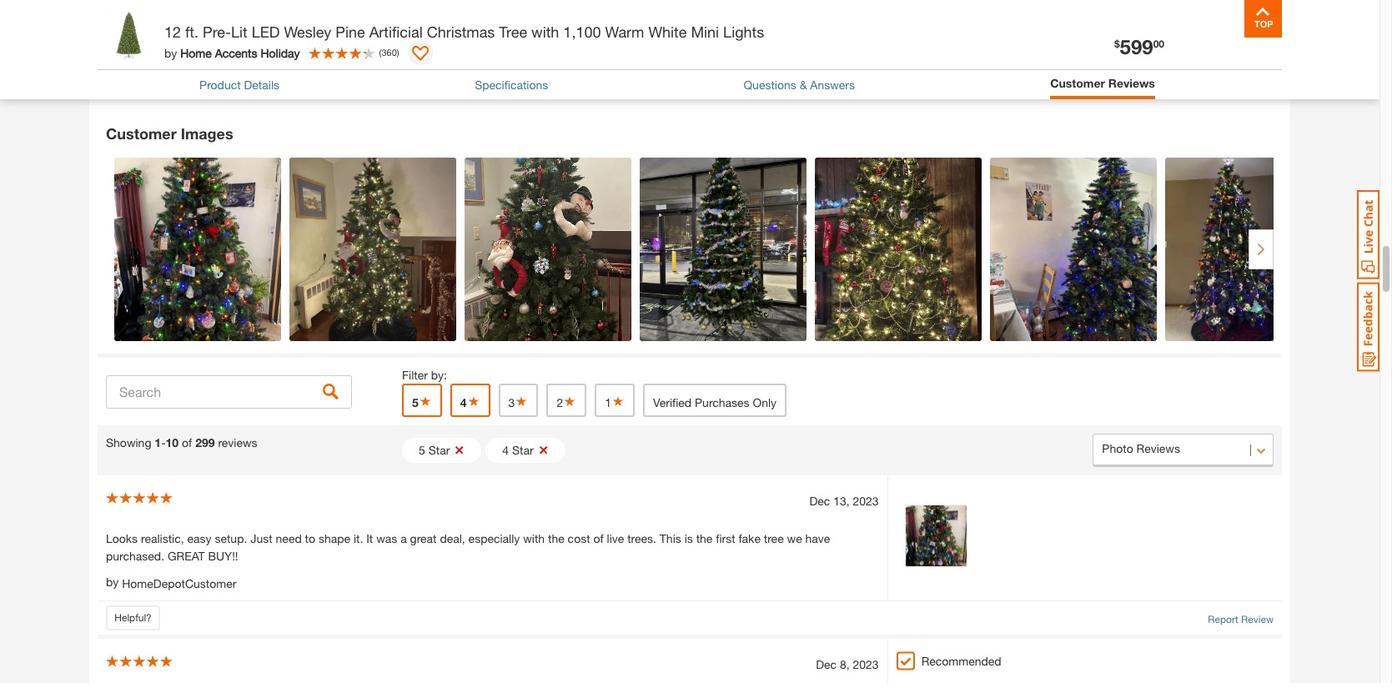 Task type: vqa. For each thing, say whether or not it's contained in the screenshot.
48
yes



Task type: describe. For each thing, give the bounding box(es) containing it.
lit
[[231, 23, 248, 41]]

answers
[[811, 78, 855, 92]]

4 for 4 star
[[503, 443, 509, 457]]

5 star
[[419, 443, 450, 457]]

accents
[[215, 45, 257, 60]]

pre-
[[203, 23, 231, 41]]

(
[[379, 47, 382, 57]]

warm
[[605, 23, 645, 41]]

star symbol image for 4
[[467, 396, 480, 407]]

5 button
[[402, 384, 442, 417]]

to
[[305, 532, 315, 546]]

verified purchases only button
[[643, 384, 787, 417]]

have
[[806, 532, 831, 546]]

questions & answers
[[744, 78, 855, 92]]

of inside looks realistic, easy setup. just need to shape it. it was a great deal, especially with the cost of live trees. this is the first fake tree we have purchased. great buy!!
[[594, 532, 604, 546]]

this
[[266, 54, 290, 72]]

product
[[199, 78, 241, 92]]

1,100
[[564, 23, 601, 41]]

customer for customer images
[[106, 125, 177, 143]]

shape
[[319, 532, 351, 546]]

5 star button
[[402, 438, 482, 463]]

was
[[376, 532, 397, 546]]

it
[[367, 532, 373, 546]]

by for by homedepotcustomer
[[106, 575, 119, 589]]

dec for dec 8, 2023
[[816, 658, 837, 672]]

realistic,
[[141, 532, 184, 546]]

12 ft. pre-lit led wesley pine artificial christmas tree with 1,100 warm white mini lights
[[164, 23, 765, 41]]

mini
[[691, 23, 719, 41]]

top button
[[1245, 0, 1283, 38]]

lights
[[724, 23, 765, 41]]

purchases
[[695, 396, 750, 410]]

1 horizontal spatial 360
[[382, 47, 397, 57]]

report review button
[[1209, 613, 1274, 628]]

4 button
[[450, 384, 490, 417]]

we
[[787, 532, 803, 546]]

star symbol image for 2
[[563, 396, 577, 407]]

this
[[660, 532, 682, 546]]

homedepotcustomer
[[122, 577, 236, 591]]

verified
[[653, 396, 692, 410]]

599
[[1120, 35, 1154, 58]]

with inside looks realistic, easy setup. just need to shape it. it was a great deal, especially with the cost of live trees. this is the first fake tree we have purchased. great buy!!
[[523, 532, 545, 546]]

2 inside button
[[557, 396, 563, 410]]

1 button
[[595, 384, 635, 417]]

2023 for dec 13, 2023
[[853, 494, 879, 508]]

holiday
[[261, 45, 300, 60]]

filter
[[402, 368, 428, 382]]

need
[[276, 532, 302, 546]]

write a review
[[1081, 17, 1188, 35]]

customer images
[[106, 125, 233, 143]]

star symbol image for 3
[[515, 396, 529, 407]]

great
[[410, 532, 437, 546]]

buy!!
[[208, 549, 238, 563]]

is
[[685, 532, 693, 546]]

star icon image for 2
[[417, 48, 434, 64]]

dec 13, 2023
[[810, 494, 879, 508]]

christmas
[[427, 23, 495, 41]]

10
[[166, 436, 179, 450]]

%
[[161, 54, 176, 72]]

customer for customer reviews
[[1051, 76, 1106, 90]]

home
[[180, 45, 212, 60]]

4 star
[[503, 443, 534, 457]]

1 vertical spatial review
[[1242, 613, 1274, 626]]

questions
[[744, 78, 797, 92]]

ft.
[[185, 23, 199, 41]]

trees.
[[628, 532, 657, 546]]

5 for 5 star
[[419, 443, 425, 457]]

1 inside 1 button
[[605, 396, 612, 410]]

0 vertical spatial 360
[[257, 21, 278, 35]]

by:
[[431, 368, 447, 382]]

pine
[[336, 23, 365, 41]]

especially
[[469, 532, 520, 546]]

setup.
[[215, 532, 247, 546]]

tree
[[764, 532, 784, 546]]

helpful? button
[[106, 606, 160, 631]]

homedepotcustomer button
[[122, 575, 236, 593]]

4 star button
[[486, 438, 566, 463]]

deal,
[[440, 532, 465, 546]]

$ 599 00
[[1115, 35, 1165, 58]]

out of 360 reviews
[[222, 21, 322, 35]]

0 vertical spatial 3
[[402, 18, 410, 34]]

helpful?
[[115, 612, 152, 624]]

1 vertical spatial of
[[182, 436, 192, 450]]

tree
[[499, 23, 527, 41]]



Task type: locate. For each thing, give the bounding box(es) containing it.
1 horizontal spatial by
[[164, 45, 177, 60]]

white
[[649, 23, 687, 41]]

filter by:
[[402, 368, 447, 382]]

00
[[1154, 37, 1165, 50]]

star inside "button"
[[512, 443, 534, 457]]

1 the from the left
[[548, 532, 565, 546]]

first
[[716, 532, 736, 546]]

2023
[[853, 494, 879, 508], [853, 658, 879, 672]]

review up 00
[[1136, 17, 1188, 35]]

1 horizontal spatial 4
[[503, 443, 509, 457]]

3 button
[[499, 384, 539, 417]]

star symbol image inside 2 button
[[563, 396, 577, 407]]

0 horizontal spatial review
[[1136, 17, 1188, 35]]

0 horizontal spatial 4
[[460, 396, 467, 410]]

write
[[1081, 17, 1119, 35]]

1 horizontal spatial 2
[[557, 396, 563, 410]]

3
[[402, 18, 410, 34], [509, 396, 515, 410]]

0 horizontal spatial a
[[401, 532, 407, 546]]

purchased.
[[106, 549, 164, 563]]

a inside button
[[1123, 17, 1132, 35]]

1 horizontal spatial customer
[[1051, 76, 1106, 90]]

out
[[222, 21, 240, 35]]

0 vertical spatial dec
[[810, 494, 831, 508]]

wesley
[[284, 23, 332, 41]]

0 horizontal spatial 360
[[257, 21, 278, 35]]

of right 10
[[182, 436, 192, 450]]

12
[[164, 23, 181, 41]]

2 star icon image from the top
[[417, 48, 434, 64]]

1 right 2 button
[[605, 396, 612, 410]]

&
[[800, 78, 807, 92]]

3 inside "button"
[[509, 396, 515, 410]]

star symbol image for 5
[[419, 396, 432, 407]]

dec 8, 2023
[[816, 658, 879, 672]]

customer reviews button
[[1051, 74, 1156, 95], [1051, 74, 1156, 92]]

dec left the 8,
[[816, 658, 837, 672]]

0 horizontal spatial star
[[429, 443, 450, 457]]

1 vertical spatial 1
[[155, 436, 161, 450]]

star for 5 star
[[429, 443, 450, 457]]

2 horizontal spatial star symbol image
[[563, 396, 577, 407]]

star symbol image
[[419, 396, 432, 407], [515, 396, 529, 407], [563, 396, 577, 407]]

0 horizontal spatial star symbol image
[[419, 396, 432, 407]]

1 horizontal spatial star
[[512, 443, 534, 457]]

star symbol image down the "filter by:"
[[419, 396, 432, 407]]

it.
[[354, 532, 363, 546]]

recommend
[[180, 54, 262, 72]]

by down 'purchased.' at the bottom left of the page
[[106, 575, 119, 589]]

cost
[[568, 532, 590, 546]]

0 vertical spatial by
[[164, 45, 177, 60]]

only
[[753, 396, 777, 410]]

1 horizontal spatial of
[[243, 21, 254, 35]]

dec
[[810, 494, 831, 508], [816, 658, 837, 672]]

2 right 3 "button"
[[557, 396, 563, 410]]

a inside looks realistic, easy setup. just need to shape it. it was a great deal, especially with the cost of live trees. this is the first fake tree we have purchased. great buy!!
[[401, 532, 407, 546]]

13,
[[834, 494, 850, 508]]

0 horizontal spatial customer
[[106, 125, 177, 143]]

2 horizontal spatial of
[[594, 532, 604, 546]]

reviews right 299
[[218, 436, 257, 450]]

showing
[[106, 436, 151, 450]]

1 star icon image from the top
[[417, 18, 434, 34]]

2 star symbol image from the left
[[515, 396, 529, 407]]

star symbol image left 2 button
[[515, 396, 529, 407]]

5 for 5
[[412, 396, 419, 410]]

looks
[[106, 532, 138, 546]]

reviews up the holiday
[[281, 21, 322, 35]]

verified purchases only
[[653, 396, 777, 410]]

2023 right the 8,
[[853, 658, 879, 672]]

1 star symbol image from the left
[[467, 396, 480, 407]]

star icon image
[[417, 18, 434, 34], [417, 48, 434, 64]]

1 horizontal spatial star symbol image
[[515, 396, 529, 407]]

recommended
[[922, 654, 1002, 669]]

0 vertical spatial star icon image
[[417, 18, 434, 34]]

0 vertical spatial review
[[1136, 17, 1188, 35]]

5
[[412, 396, 419, 410], [419, 443, 425, 457]]

by home accents holiday
[[164, 45, 300, 60]]

specifications button
[[475, 76, 549, 93], [475, 76, 549, 93]]

star symbol image right 2 button
[[612, 396, 625, 407]]

product
[[294, 54, 347, 72]]

0 horizontal spatial by
[[106, 575, 119, 589]]

0 vertical spatial customer
[[1051, 76, 1106, 90]]

dec for dec 13, 2023
[[810, 494, 831, 508]]

0 vertical spatial 4
[[460, 396, 467, 410]]

by for by home accents holiday
[[164, 45, 177, 60]]

star symbol image
[[467, 396, 480, 407], [612, 396, 625, 407]]

1 vertical spatial by
[[106, 575, 119, 589]]

2 vertical spatial of
[[594, 532, 604, 546]]

1 vertical spatial customer
[[106, 125, 177, 143]]

star inside button
[[429, 443, 450, 457]]

the
[[548, 532, 565, 546], [696, 532, 713, 546]]

2 star from the left
[[512, 443, 534, 457]]

2023 for dec 8, 2023
[[853, 658, 879, 672]]

1 horizontal spatial review
[[1242, 613, 1274, 626]]

0 horizontal spatial reviews
[[218, 436, 257, 450]]

1 vertical spatial 360
[[382, 47, 397, 57]]

2 right ) on the top of page
[[402, 48, 410, 64]]

report
[[1209, 613, 1239, 626]]

5 down filter
[[412, 396, 419, 410]]

1 horizontal spatial the
[[696, 532, 713, 546]]

live
[[607, 532, 624, 546]]

1 vertical spatial dec
[[816, 658, 837, 672]]

-
[[161, 436, 166, 450]]

1 vertical spatial a
[[401, 532, 407, 546]]

customer left images
[[106, 125, 177, 143]]

with right especially
[[523, 532, 545, 546]]

a
[[1123, 17, 1132, 35], [401, 532, 407, 546]]

1 2023 from the top
[[853, 494, 879, 508]]

1 star symbol image from the left
[[419, 396, 432, 407]]

reviews
[[281, 21, 322, 35], [218, 436, 257, 450]]

1 vertical spatial 3
[[509, 396, 515, 410]]

showing 1 - 10 of 299 reviews
[[106, 436, 257, 450]]

4 inside "button"
[[503, 443, 509, 457]]

3 star symbol image from the left
[[563, 396, 577, 407]]

1 horizontal spatial 5
[[419, 443, 425, 457]]

2 button
[[547, 384, 587, 417]]

4 down 3 "button"
[[503, 443, 509, 457]]

1 vertical spatial 2023
[[853, 658, 879, 672]]

1 horizontal spatial a
[[1123, 17, 1132, 35]]

0 horizontal spatial 2
[[402, 48, 410, 64]]

led
[[252, 23, 280, 41]]

the left cost
[[548, 532, 565, 546]]

0 vertical spatial with
[[532, 23, 559, 41]]

report review
[[1209, 613, 1274, 626]]

0 horizontal spatial 1
[[155, 436, 161, 450]]

star symbol image left 3 "button"
[[467, 396, 480, 407]]

0 horizontal spatial 5
[[412, 396, 419, 410]]

star symbol image inside 5 button
[[419, 396, 432, 407]]

looks realistic, easy setup. just need to shape it. it was a great deal, especially with the cost of live trees. this is the first fake tree we have purchased. great buy!!
[[106, 532, 831, 563]]

customer reviews
[[1051, 76, 1156, 90]]

1 star from the left
[[429, 443, 450, 457]]

0 vertical spatial 2023
[[853, 494, 879, 508]]

of right the out
[[243, 21, 254, 35]]

star for 4 star
[[512, 443, 534, 457]]

1 horizontal spatial star symbol image
[[612, 396, 625, 407]]

review right report
[[1242, 613, 1274, 626]]

star icon image for 3
[[417, 18, 434, 34]]

4 inside button
[[460, 396, 467, 410]]

48 % recommend this product
[[144, 54, 347, 72]]

0 horizontal spatial star symbol image
[[467, 396, 480, 407]]

star down 3 "button"
[[512, 443, 534, 457]]

by homedepotcustomer
[[106, 575, 236, 591]]

with right tree
[[532, 23, 559, 41]]

1 vertical spatial reviews
[[218, 436, 257, 450]]

1 horizontal spatial 1
[[605, 396, 612, 410]]

0 horizontal spatial of
[[182, 436, 192, 450]]

2 the from the left
[[696, 532, 713, 546]]

5 inside button
[[412, 396, 419, 410]]

star symbol image inside 4 button
[[467, 396, 480, 407]]

1
[[605, 396, 612, 410], [155, 436, 161, 450]]

by right 48
[[164, 45, 177, 60]]

4 for 4
[[460, 396, 467, 410]]

0 horizontal spatial 3
[[402, 18, 410, 34]]

dec left 13,
[[810, 494, 831, 508]]

star symbol image inside 3 "button"
[[515, 396, 529, 407]]

artificial
[[369, 23, 423, 41]]

0 vertical spatial 1
[[605, 396, 612, 410]]

5 down 5 button
[[419, 443, 425, 457]]

360 down artificial
[[382, 47, 397, 57]]

0 vertical spatial a
[[1123, 17, 1132, 35]]

star symbol image left 1 button
[[563, 396, 577, 407]]

0 vertical spatial of
[[243, 21, 254, 35]]

live chat image
[[1358, 190, 1380, 280]]

0 horizontal spatial the
[[548, 532, 565, 546]]

1 horizontal spatial 3
[[509, 396, 515, 410]]

8,
[[840, 658, 850, 672]]

product details
[[199, 78, 280, 92]]

4 right 5 button
[[460, 396, 467, 410]]

360
[[257, 21, 278, 35], [382, 47, 397, 57]]

5 inside button
[[419, 443, 425, 457]]

1 left 10
[[155, 436, 161, 450]]

star symbol image inside 1 button
[[612, 396, 625, 407]]

0 vertical spatial 2
[[402, 48, 410, 64]]

star symbol image for 1
[[612, 396, 625, 407]]

1 vertical spatial star icon image
[[417, 48, 434, 64]]

2023 right 13,
[[853, 494, 879, 508]]

48
[[144, 54, 161, 72]]

reviews
[[1109, 76, 1156, 90]]

of
[[243, 21, 254, 35], [182, 436, 192, 450], [594, 532, 604, 546]]

customer
[[1051, 76, 1106, 90], [106, 125, 177, 143]]

0 vertical spatial 5
[[412, 396, 419, 410]]

easy
[[187, 532, 212, 546]]

)
[[397, 47, 399, 57]]

fake
[[739, 532, 761, 546]]

the right is
[[696, 532, 713, 546]]

product image image
[[102, 8, 156, 63]]

of left live
[[594, 532, 604, 546]]

just
[[251, 532, 273, 546]]

great
[[168, 549, 205, 563]]

details
[[244, 78, 280, 92]]

customer left reviews
[[1051, 76, 1106, 90]]

0 vertical spatial reviews
[[281, 21, 322, 35]]

by inside by homedepotcustomer
[[106, 575, 119, 589]]

feedback link image
[[1358, 282, 1380, 372]]

star icon image up display icon
[[417, 18, 434, 34]]

star
[[429, 443, 450, 457], [512, 443, 534, 457]]

1 vertical spatial with
[[523, 532, 545, 546]]

display image
[[412, 46, 429, 63]]

with
[[532, 23, 559, 41], [523, 532, 545, 546]]

1 vertical spatial 2
[[557, 396, 563, 410]]

2 star symbol image from the left
[[612, 396, 625, 407]]

1 horizontal spatial reviews
[[281, 21, 322, 35]]

star icon image right ) on the top of page
[[417, 48, 434, 64]]

specifications
[[475, 78, 549, 92]]

4
[[460, 396, 467, 410], [503, 443, 509, 457]]

1 vertical spatial 5
[[419, 443, 425, 457]]

product details button
[[199, 76, 280, 93], [199, 76, 280, 93]]

299
[[195, 436, 215, 450]]

write a review button
[[1051, 9, 1218, 43]]

star down 5 button
[[429, 443, 450, 457]]

360 up the holiday
[[257, 21, 278, 35]]

1 vertical spatial 4
[[503, 443, 509, 457]]

2 2023 from the top
[[853, 658, 879, 672]]

Search text field
[[106, 375, 352, 409]]



